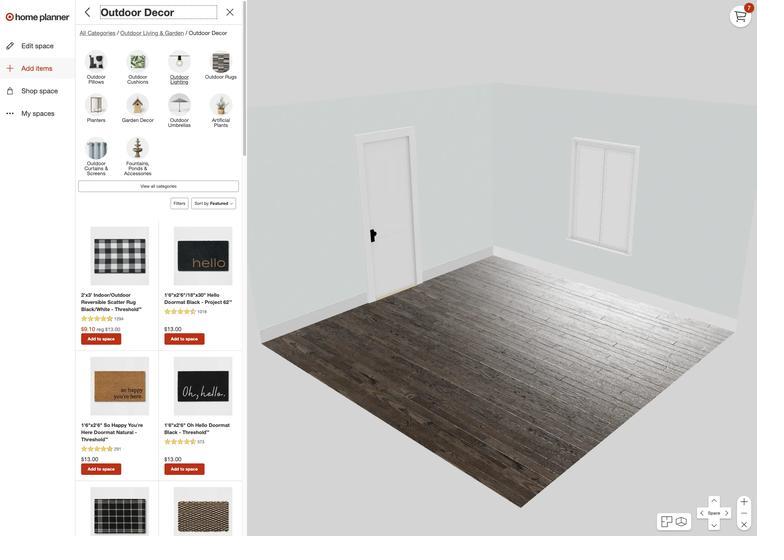 Task type: vqa. For each thing, say whether or not it's contained in the screenshot.
$13.00 corresponding to 1'6"x2'6" So Happy You're Here Doormat Natural - Threshold™
yes



Task type: describe. For each thing, give the bounding box(es) containing it.
doormat inside '1'6"x2'6"/18"x30" hello doormat black - project 62™'
[[164, 299, 185, 305]]

add to space button for project
[[164, 333, 205, 345]]

items
[[36, 64, 52, 72]]

lighting
[[171, 79, 188, 85]]

view all categories
[[141, 184, 177, 189]]

outdoor pillows
[[87, 74, 106, 85]]

sort by featured
[[195, 201, 228, 206]]

home planner landing page image
[[6, 6, 69, 29]]

7 button
[[730, 3, 755, 27]]

threshold™ inside 2'x3' indoor/outdoor reversible scatter rug black/white - threshold™
[[115, 306, 142, 312]]

1'6"x2'6" rope braided basket weave doormat black/brown/cream - threshold™ image
[[174, 487, 233, 536]]

to for 1'6"x2'6" so happy you're here doormat natural - threshold™
[[97, 467, 101, 472]]

threshold™ inside 1'6"x2'6" so happy you're here doormat natural - threshold™
[[81, 437, 108, 443]]

planters
[[87, 117, 105, 123]]

all
[[151, 184, 155, 189]]

add for 1'6"x2'6" oh hello doormat black - threshold™
[[171, 467, 179, 472]]

reg
[[97, 326, 104, 332]]

black inside '1'6"x2'6"/18"x30" hello doormat black - project 62™'
[[187, 299, 200, 305]]

2'x3'
[[81, 292, 92, 298]]

decor for garden decor
[[140, 117, 154, 123]]

add to space button for black/white
[[81, 333, 121, 345]]

cushions
[[127, 79, 148, 85]]

& for outdoor curtains & screens
[[105, 165, 108, 171]]

1'6"x2'6" for here
[[81, 422, 102, 428]]

& for fountains, ponds & accessories
[[144, 165, 147, 171]]

outdoor lighting button
[[159, 50, 200, 88]]

1'6"x2'6"/18"x30" hello doormat black - project 62™ image
[[174, 227, 233, 286]]

add to space
[[88, 336, 115, 342]]

edit space
[[21, 42, 54, 50]]

pillows
[[89, 79, 104, 85]]

artificial plants button
[[200, 93, 242, 131]]

decor for outdoor decor
[[144, 6, 174, 19]]

add items
[[21, 64, 52, 72]]

natural
[[116, 429, 134, 435]]

tilt camera up 30° image
[[709, 496, 720, 508]]

shop
[[21, 87, 38, 95]]

by
[[204, 201, 209, 206]]

add to space button for -
[[164, 464, 205, 475]]

291
[[114, 447, 121, 452]]

pan camera right 30° image
[[720, 508, 732, 519]]

space inside the shop space button
[[39, 87, 58, 95]]

1'6"x2'6" so happy you're here doormat natural - threshold™ image
[[90, 357, 149, 416]]

rug
[[126, 299, 136, 305]]

outdoor rugs image
[[210, 50, 233, 73]]

all
[[80, 29, 86, 37]]

space inside add to space button
[[102, 336, 115, 342]]

hello inside "1'6"x2'6" oh hello doormat black - threshold™"
[[195, 422, 207, 428]]

categories
[[156, 184, 177, 189]]

categories
[[88, 29, 116, 37]]

here
[[81, 429, 93, 435]]

$13.00 inside the $9.10 reg $13.00
[[105, 326, 120, 332]]

outdoor curtains & screens button
[[76, 136, 117, 178]]

space inside edit space button
[[35, 42, 54, 50]]

umbrellas
[[168, 122, 191, 128]]

2'x3' indoor/outdoor reversible scatter rug black/white - threshold™ button
[[81, 292, 153, 313]]

edit space button
[[0, 35, 75, 56]]

rugs
[[225, 74, 237, 80]]

filters button
[[171, 198, 189, 209]]

fountains, ponds & accessories button
[[117, 136, 159, 178]]

- inside 1'6"x2'6" so happy you're here doormat natural - threshold™
[[135, 429, 137, 435]]

so
[[104, 422, 110, 428]]

outdoor cushions button
[[117, 50, 159, 88]]

outdoor cushions image
[[126, 50, 149, 73]]

$13.00 add to space for here
[[81, 456, 115, 472]]

project
[[205, 299, 222, 305]]

1294
[[114, 317, 124, 322]]

outdoor cushions
[[127, 74, 148, 85]]

1 / from the left
[[117, 29, 119, 37]]

artificial plants image
[[210, 93, 233, 116]]

373
[[197, 440, 205, 445]]

add inside button
[[21, 64, 34, 72]]

plants
[[214, 122, 228, 128]]

you're
[[128, 422, 143, 428]]

1'6"x2'6" oh hello doormat black - threshold™ image
[[174, 357, 233, 416]]

black/white
[[81, 306, 110, 312]]

outdoor for outdoor pillows
[[87, 74, 106, 80]]

- inside '1'6"x2'6"/18"x30" hello doormat black - project 62™'
[[201, 299, 204, 305]]

62™
[[224, 299, 232, 305]]

outdoor living & garden button
[[120, 29, 184, 37]]

outdoor lighting
[[170, 74, 189, 85]]

outdoor umbrellas button
[[159, 93, 200, 131]]

space down 1018
[[186, 336, 198, 342]]

outdoor rugs button
[[200, 50, 242, 88]]

shop space button
[[0, 80, 75, 101]]

outdoor for outdoor lighting
[[170, 74, 189, 80]]

$13.00 for 1'6"x2'6" so happy you're here doormat natural - threshold™
[[81, 456, 98, 463]]

space down 373
[[186, 467, 198, 472]]

outdoor lighting image
[[168, 50, 191, 73]]

black inside "1'6"x2'6" oh hello doormat black - threshold™"
[[164, 429, 178, 435]]

tilt camera down 30° image
[[709, 519, 720, 530]]

garden decor
[[122, 117, 154, 123]]

- inside "1'6"x2'6" oh hello doormat black - threshold™"
[[179, 429, 181, 435]]

space
[[708, 511, 721, 516]]

all categories button
[[80, 29, 116, 37]]

fountains,
[[126, 160, 149, 166]]

featured
[[210, 201, 228, 206]]

2 / from the left
[[186, 29, 187, 37]]

outdoor for outdoor cushions
[[129, 74, 147, 80]]

fountains, ponds & accessories
[[124, 160, 152, 176]]

1'6"x2'6" so happy you're here doormat natural - threshold™
[[81, 422, 143, 443]]

my spaces
[[21, 109, 55, 118]]

oh
[[187, 422, 194, 428]]

space down 291
[[102, 467, 115, 472]]

outdoor for outdoor decor
[[101, 6, 141, 19]]

pan camera left 30° image
[[698, 508, 709, 519]]

doormat inside "1'6"x2'6" oh hello doormat black - threshold™"
[[209, 422, 230, 428]]

garden decor image
[[126, 93, 149, 116]]



Task type: locate. For each thing, give the bounding box(es) containing it.
& right living
[[160, 29, 163, 37]]

1'6"x2'6" oh hello doormat black - threshold™ button
[[164, 422, 236, 436]]

1'6"x2'6"/18"x30" hello doormat black - project 62™ button
[[164, 292, 236, 306]]

- inside 2'x3' indoor/outdoor reversible scatter rug black/white - threshold™
[[111, 306, 113, 312]]

to for 1'6"x2'6" oh hello doormat black - threshold™
[[180, 467, 184, 472]]

$9.10 reg $13.00
[[81, 326, 120, 333]]

outdoor pillows button
[[76, 50, 117, 88]]

hello inside '1'6"x2'6"/18"x30" hello doormat black - project 62™'
[[207, 292, 220, 298]]

decor inside button
[[140, 117, 154, 123]]

fountains, ponds & accessories image
[[126, 137, 149, 160]]

$13.00 add to space for black
[[164, 456, 198, 472]]

decor down garden decor image
[[140, 117, 154, 123]]

2 vertical spatial decor
[[140, 117, 154, 123]]

scatter
[[108, 299, 125, 305]]

$13.00 add to space for -
[[164, 326, 198, 342]]

artificial plants
[[212, 117, 230, 128]]

outdoor up screens
[[87, 160, 106, 166]]

1'6"x2'6" for black
[[164, 422, 186, 428]]

0 vertical spatial hello
[[207, 292, 220, 298]]

0 vertical spatial decor
[[144, 6, 174, 19]]

hello right oh
[[195, 422, 207, 428]]

1'6"x2'6"/18"x30" hello doormat black - project 62™
[[164, 292, 232, 305]]

ponds
[[129, 165, 143, 171]]

shop space
[[21, 87, 58, 95]]

space right shop
[[39, 87, 58, 95]]

0 horizontal spatial threshold™
[[81, 437, 108, 443]]

1 horizontal spatial /
[[186, 29, 187, 37]]

1'6"x2'6" up "here"
[[81, 422, 102, 428]]

0 vertical spatial threshold™
[[115, 306, 142, 312]]

screens
[[87, 170, 106, 176]]

top view button icon image
[[662, 517, 673, 527]]

outdoor down outdoor cushions image
[[129, 74, 147, 80]]

add to space button down 291
[[81, 464, 121, 475]]

hello up project
[[207, 292, 220, 298]]

threshold™ inside "1'6"x2'6" oh hello doormat black - threshold™"
[[183, 429, 209, 435]]

&
[[160, 29, 163, 37], [105, 165, 108, 171], [144, 165, 147, 171]]

1 vertical spatial black
[[164, 429, 178, 435]]

edit
[[21, 42, 33, 50]]

outdoor down outdoor umbrellas image
[[170, 117, 189, 123]]

2 horizontal spatial threshold™
[[183, 429, 209, 435]]

all categories / outdoor living & garden / outdoor decor
[[80, 29, 227, 37]]

garden
[[165, 29, 184, 37], [122, 117, 139, 123]]

sort
[[195, 201, 203, 206]]

0 horizontal spatial garden
[[122, 117, 139, 123]]

add items button
[[0, 58, 75, 79]]

doormat
[[164, 299, 185, 305], [209, 422, 230, 428], [94, 429, 115, 435]]

front view button icon image
[[676, 517, 687, 527]]

threshold™ down oh
[[183, 429, 209, 435]]

planters image
[[85, 93, 108, 116]]

0 horizontal spatial doormat
[[94, 429, 115, 435]]

space
[[35, 42, 54, 50], [39, 87, 58, 95], [102, 336, 115, 342], [186, 336, 198, 342], [102, 467, 115, 472], [186, 467, 198, 472]]

outdoor inside outdoor curtains & screens
[[87, 160, 106, 166]]

outdoor down outdoor lighting image
[[170, 74, 189, 80]]

$13.00 add to space down 291
[[81, 456, 115, 472]]

living
[[143, 29, 158, 37]]

threshold™ down "here"
[[81, 437, 108, 443]]

outdoor curtains & screens image
[[85, 137, 108, 160]]

planters button
[[76, 93, 117, 131]]

2 horizontal spatial &
[[160, 29, 163, 37]]

garden down garden decor image
[[122, 117, 139, 123]]

/ up outdoor lighting image
[[186, 29, 187, 37]]

1 horizontal spatial 1'6"x2'6"
[[164, 422, 186, 428]]

& right ponds
[[144, 165, 147, 171]]

doormat right oh
[[209, 422, 230, 428]]

outdoor decor
[[101, 6, 174, 19]]

1 horizontal spatial threshold™
[[115, 306, 142, 312]]

& inside fountains, ponds & accessories
[[144, 165, 147, 171]]

decor up outdoor rugs image
[[212, 29, 227, 37]]

/
[[117, 29, 119, 37], [186, 29, 187, 37]]

accessories
[[124, 170, 152, 176]]

1'6"x2'6" oh hello doormat black - threshold™
[[164, 422, 230, 435]]

happy
[[112, 422, 127, 428]]

outdoor up categories
[[101, 6, 141, 19]]

decor
[[144, 6, 174, 19], [212, 29, 227, 37], [140, 117, 154, 123]]

my
[[21, 109, 31, 118]]

add
[[21, 64, 34, 72], [88, 336, 96, 342], [171, 336, 179, 342], [88, 467, 96, 472], [171, 467, 179, 472]]

outdoor left living
[[120, 29, 142, 37]]

2 vertical spatial threshold™
[[81, 437, 108, 443]]

outdoor for outdoor umbrellas
[[170, 117, 189, 123]]

outdoor rugs
[[205, 74, 237, 80]]

1 vertical spatial threshold™
[[183, 429, 209, 435]]

view all categories button
[[78, 181, 239, 192]]

outdoor inside outdoor umbrellas
[[170, 117, 189, 123]]

2'x3' indoor/outdoor reversible scatter rug black/white - threshold™ image
[[90, 227, 149, 286]]

1 1'6"x2'6" from the left
[[81, 422, 102, 428]]

outdoor umbrellas image
[[168, 93, 191, 116]]

/ right categories
[[117, 29, 119, 37]]

1 horizontal spatial black
[[187, 299, 200, 305]]

1'6"x2'6" left oh
[[164, 422, 186, 428]]

decor up all categories / outdoor living & garden / outdoor decor
[[144, 6, 174, 19]]

$9.10
[[81, 326, 95, 333]]

1'6"x2'6" inside 1'6"x2'6" so happy you're here doormat natural - threshold™
[[81, 422, 102, 428]]

1018
[[197, 309, 207, 315]]

2 vertical spatial doormat
[[94, 429, 115, 435]]

1 horizontal spatial garden
[[165, 29, 184, 37]]

garden decor button
[[117, 93, 159, 131]]

-
[[201, 299, 204, 305], [111, 306, 113, 312], [135, 429, 137, 435], [179, 429, 181, 435]]

1 horizontal spatial &
[[144, 165, 147, 171]]

1 vertical spatial hello
[[195, 422, 207, 428]]

doormat down so
[[94, 429, 115, 435]]

filters
[[174, 201, 185, 206]]

outdoor pillows image
[[85, 50, 108, 73]]

1 vertical spatial garden
[[122, 117, 139, 123]]

indoor/outdoor
[[94, 292, 131, 298]]

outdoor for outdoor rugs
[[205, 74, 224, 80]]

add to space button down 1018
[[164, 333, 205, 345]]

threshold™
[[115, 306, 142, 312], [183, 429, 209, 435], [81, 437, 108, 443]]

add to space button for doormat
[[81, 464, 121, 475]]

outdoor down outdoor pillows image
[[87, 74, 106, 80]]

0 horizontal spatial 1'6"x2'6"
[[81, 422, 102, 428]]

1 vertical spatial decor
[[212, 29, 227, 37]]

0 horizontal spatial &
[[105, 165, 108, 171]]

2'x3' indoor/outdoor woven tapestry rug black - threshold™ image
[[90, 487, 149, 536]]

$13.00 for 1'6"x2'6"/18"x30" hello doormat black - project 62™
[[164, 326, 182, 333]]

$13.00 add to space down 1018
[[164, 326, 198, 342]]

add to space button down reg
[[81, 333, 121, 345]]

space down the $9.10 reg $13.00
[[102, 336, 115, 342]]

$13.00 add to space down 373
[[164, 456, 198, 472]]

outdoor inside outdoor cushions
[[129, 74, 147, 80]]

reversible
[[81, 299, 106, 305]]

2 1'6"x2'6" from the left
[[164, 422, 186, 428]]

1'6"x2'6" inside "1'6"x2'6" oh hello doormat black - threshold™"
[[164, 422, 186, 428]]

add for 1'6"x2'6" so happy you're here doormat natural - threshold™
[[88, 467, 96, 472]]

black
[[187, 299, 200, 305], [164, 429, 178, 435]]

0 horizontal spatial black
[[164, 429, 178, 435]]

outdoor for outdoor curtains & screens
[[87, 160, 106, 166]]

outdoor up outdoor lighting image
[[189, 29, 210, 37]]

garden right living
[[165, 29, 184, 37]]

doormat down 1'6"x2'6"/18"x30"
[[164, 299, 185, 305]]

to for 1'6"x2'6"/18"x30" hello doormat black - project 62™
[[180, 336, 184, 342]]

my spaces button
[[0, 103, 75, 124]]

curtains
[[85, 165, 104, 171]]

hello
[[207, 292, 220, 298], [195, 422, 207, 428]]

2'x3' indoor/outdoor reversible scatter rug black/white - threshold™
[[81, 292, 142, 312]]

1 horizontal spatial doormat
[[164, 299, 185, 305]]

doormat inside 1'6"x2'6" so happy you're here doormat natural - threshold™
[[94, 429, 115, 435]]

add to space button
[[81, 333, 121, 345], [164, 333, 205, 345], [81, 464, 121, 475], [164, 464, 205, 475]]

outdoor umbrellas
[[168, 117, 191, 128]]

2 horizontal spatial doormat
[[209, 422, 230, 428]]

space right the edit
[[35, 42, 54, 50]]

0 vertical spatial doormat
[[164, 299, 185, 305]]

$13.00
[[164, 326, 182, 333], [105, 326, 120, 332], [81, 456, 98, 463], [164, 456, 182, 463]]

artificial
[[212, 117, 230, 123]]

garden inside button
[[122, 117, 139, 123]]

outdoor left "rugs"
[[205, 74, 224, 80]]

threshold™ down rug
[[115, 306, 142, 312]]

& inside outdoor curtains & screens
[[105, 165, 108, 171]]

0 vertical spatial garden
[[165, 29, 184, 37]]

to
[[97, 336, 101, 342], [180, 336, 184, 342], [97, 467, 101, 472], [180, 467, 184, 472]]

add for 1'6"x2'6"/18"x30" hello doormat black - project 62™
[[171, 336, 179, 342]]

1'6"x2'6"/18"x30"
[[164, 292, 206, 298]]

view
[[141, 184, 150, 189]]

& right curtains
[[105, 165, 108, 171]]

0 vertical spatial black
[[187, 299, 200, 305]]

1'6"x2'6" so happy you're here doormat natural - threshold™ button
[[81, 422, 153, 443]]

1 vertical spatial doormat
[[209, 422, 230, 428]]

$13.00 for 1'6"x2'6" oh hello doormat black - threshold™
[[164, 456, 182, 463]]

7
[[748, 4, 751, 11]]

spaces
[[33, 109, 55, 118]]

add to space button down 373
[[164, 464, 205, 475]]

0 horizontal spatial /
[[117, 29, 119, 37]]

outdoor curtains & screens
[[85, 160, 108, 176]]



